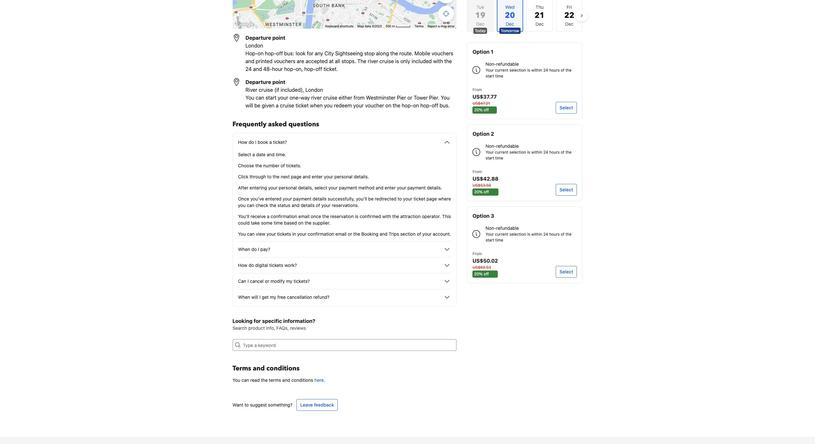 Task type: vqa. For each thing, say whether or not it's contained in the screenshot.


Task type: describe. For each thing, give the bounding box(es) containing it.
i for pay?
[[258, 247, 259, 252]]

time for option 2
[[496, 156, 504, 161]]

when
[[310, 103, 323, 108]]

when will i get my free cancellation refund? button
[[238, 293, 452, 301]]

this
[[443, 214, 451, 219]]

how for how do digital tickets work?
[[238, 263, 248, 268]]

once
[[311, 214, 321, 219]]

can i cancel or modify my tickets? button
[[238, 277, 452, 285]]

how do i book a ticket? element
[[238, 146, 452, 237]]

refundable for option 2
[[497, 143, 519, 149]]

where
[[439, 196, 451, 202]]

select button for us$37.77
[[556, 102, 578, 114]]

your for 3
[[486, 232, 494, 237]]

do for pay?
[[252, 247, 257, 252]]

1 horizontal spatial to
[[268, 174, 272, 179]]

or inside dropdown button
[[265, 278, 269, 284]]

fri
[[567, 4, 573, 10]]

from us$50.02 us$62.53 20% off
[[473, 251, 498, 277]]

redeem
[[334, 103, 352, 108]]

you'll receive a confirmation email once the reservation is confirmed with the attraction operator. this could take some time based on the supplier.
[[238, 214, 451, 226]]

after
[[238, 185, 249, 191]]

current for 2
[[495, 150, 509, 155]]

pier
[[397, 95, 406, 101]]

time inside you'll receive a confirmation email once the reservation is confirmed with the attraction operator. this could take some time based on the supplier.
[[274, 220, 283, 226]]

want to suggest something?
[[233, 402, 293, 408]]

start for option 3
[[486, 238, 495, 243]]

hop- right hour
[[284, 66, 296, 72]]

take
[[251, 220, 260, 226]]

a left "date"
[[253, 152, 255, 157]]

and up details,
[[303, 174, 311, 179]]

for inside looking for specific information? search product info, faqs, reviews
[[254, 318, 261, 324]]

printed
[[256, 58, 273, 64]]

us$42.88
[[473, 176, 499, 182]]

hop- down pier
[[402, 103, 413, 108]]

entered
[[266, 196, 282, 202]]

your for 2
[[486, 150, 494, 155]]

westminster
[[366, 95, 396, 101]]

start inside departure point river cruise (if included), london you can start your one-way river cruise either from westminster pier or tower pier. you will be given a cruise ticket when you redeem your voucher on the hop-on hop-off bus.
[[266, 95, 277, 101]]

2 vertical spatial to
[[245, 402, 249, 408]]

voucher
[[365, 103, 384, 108]]

terms and conditions
[[233, 364, 300, 373]]

a left map
[[438, 24, 440, 28]]

stops.
[[342, 58, 356, 64]]

and up redirected
[[376, 185, 384, 191]]

refundable for option 1
[[497, 61, 519, 67]]

refundable for option 3
[[497, 225, 519, 231]]

along
[[376, 50, 389, 56]]

point for hop-
[[273, 35, 286, 41]]

off down accepted
[[316, 66, 322, 72]]

1 vertical spatial email
[[336, 231, 347, 237]]

confirmation inside you'll receive a confirmation email once the reservation is confirmed with the attraction operator. this could take some time based on the supplier.
[[271, 214, 297, 219]]

click through to the next page and enter your personal details.
[[238, 174, 369, 179]]

within for option 3
[[532, 232, 543, 237]]

can inside once you've entered your payment details successfully, you'll be redirected to your ticket page where you can check the status and details of your reservations.
[[247, 203, 255, 208]]

questions
[[289, 120, 320, 129]]

you inside departure point river cruise (if included), london you can start your one-way river cruise either from westminster pier or tower pier. you will be given a cruise ticket when you redeem your voucher on the hop-on hop-off bus.
[[324, 103, 333, 108]]

off inside departure point river cruise (if included), london you can start your one-way river cruise either from westminster pier or tower pier. you will be given a cruise ticket when you redeem your voucher on the hop-on hop-off bus.
[[432, 103, 439, 108]]

off inside from us$37.77 us$47.21 20% off
[[484, 107, 489, 112]]

ticket?
[[273, 139, 287, 145]]

us$37.77
[[473, 94, 497, 100]]

you down river
[[246, 95, 255, 101]]

you left read
[[233, 377, 241, 383]]

you'll
[[238, 214, 250, 219]]

select for option 1
[[560, 105, 574, 110]]

reservations.
[[332, 203, 359, 208]]

for inside the departure point london hop-on hop-off bus: look for any city sightseeing stop along the route.     mobile vouchers and printed vouchers are accepted at all stops.     the river cruise is only included with the 24 and 48-hour hop-on, hop-off ticket.
[[307, 50, 314, 56]]

500 m
[[386, 24, 396, 28]]

click
[[238, 174, 249, 179]]

the inside departure point river cruise (if included), london you can start your one-way river cruise either from westminster pier or tower pier. you will be given a cruise ticket when you redeem your voucher on the hop-on hop-off bus.
[[393, 103, 401, 108]]

tickets.
[[286, 163, 302, 168]]

after entering your personal details, select your payment method and enter your payment details.
[[238, 185, 443, 191]]

when will i get my free cancellation refund?
[[238, 294, 330, 300]]

departure point river cruise (if included), london you can start your one-way river cruise either from westminster pier or tower pier. you will be given a cruise ticket when you redeem your voucher on the hop-on hop-off bus.
[[246, 79, 450, 108]]

©2023
[[372, 24, 382, 28]]

looking
[[233, 318, 253, 324]]

20% for us$50.02
[[475, 272, 483, 277]]

1 horizontal spatial payment
[[339, 185, 357, 191]]

confirmed
[[360, 214, 381, 219]]

20% for us$42.88
[[475, 190, 483, 194]]

hop- down tower
[[421, 103, 432, 108]]

selection for 1
[[510, 68, 527, 73]]

0 horizontal spatial details.
[[354, 174, 369, 179]]

on,
[[296, 66, 303, 72]]

one-
[[290, 95, 301, 101]]

i right can
[[248, 278, 249, 284]]

non- for 1
[[486, 61, 497, 67]]

information?
[[284, 318, 316, 324]]

leave feedback
[[301, 402, 334, 408]]

hours for us$42.88
[[550, 150, 560, 155]]

map data ©2023
[[358, 24, 382, 28]]

when for when will i get my free cancellation refund?
[[238, 294, 250, 300]]

is inside the departure point london hop-on hop-off bus: look for any city sightseeing stop along the route.     mobile vouchers and printed vouchers are accepted at all stops.     the river cruise is only included with the 24 and 48-hour hop-on, hop-off ticket.
[[396, 58, 399, 64]]

any
[[315, 50, 323, 56]]

is for option 1
[[528, 68, 531, 73]]

email inside you'll receive a confirmation email once the reservation is confirmed with the attraction operator. this could take some time based on the supplier.
[[299, 214, 310, 219]]

1 vertical spatial confirmation
[[308, 231, 335, 237]]

1 vertical spatial enter
[[385, 185, 396, 191]]

once
[[238, 196, 249, 202]]

tickets?
[[294, 278, 310, 284]]

dec for 21
[[536, 21, 544, 27]]

on inside you'll receive a confirmation email once the reservation is confirmed with the attraction operator. this could take some time based on the supplier.
[[298, 220, 304, 226]]

tower
[[414, 95, 428, 101]]

modify
[[271, 278, 285, 284]]

a inside you'll receive a confirmation email once the reservation is confirmed with the attraction operator. this could take some time based on the supplier.
[[267, 214, 270, 219]]

m
[[392, 24, 395, 28]]

point for included),
[[273, 79, 286, 85]]

looking for specific information? search product info, faqs, reviews
[[233, 318, 316, 331]]

departure point london hop-on hop-off bus: look for any city sightseeing stop along the route.     mobile vouchers and printed vouchers are accepted at all stops.     the river cruise is only included with the 24 and 48-hour hop-on, hop-off ticket.
[[246, 35, 454, 72]]

48-
[[263, 66, 272, 72]]

operator.
[[422, 214, 441, 219]]

cruise down "one-"
[[280, 103, 295, 108]]

2
[[491, 131, 495, 137]]

included
[[412, 58, 432, 64]]

city
[[325, 50, 334, 56]]

time for option 3
[[496, 238, 504, 243]]

be inside departure point river cruise (if included), london you can start your one-way river cruise either from westminster pier or tower pier. you will be given a cruise ticket when you redeem your voucher on the hop-on hop-off bus.
[[255, 103, 261, 108]]

select inside how do i book a ticket? element
[[238, 152, 251, 157]]

when for when do i pay?
[[238, 247, 250, 252]]

time for option 1
[[496, 74, 504, 78]]

route.
[[400, 50, 414, 56]]

thu 21 dec
[[535, 4, 545, 27]]

selection for 2
[[510, 150, 527, 155]]

can left view
[[247, 231, 255, 237]]

0 vertical spatial my
[[286, 278, 293, 284]]

will inside dropdown button
[[252, 294, 258, 300]]

keyboard shortcuts
[[326, 24, 354, 28]]

2 horizontal spatial payment
[[408, 185, 426, 191]]

is inside you'll receive a confirmation email once the reservation is confirmed with the attraction operator. this could take some time based on the supplier.
[[355, 214, 359, 219]]

and down hop-
[[246, 58, 255, 64]]

us$53.59
[[473, 183, 492, 188]]

or inside departure point river cruise (if included), london you can start your one-way river cruise either from westminster pier or tower pier. you will be given a cruise ticket when you redeem your voucher on the hop-on hop-off bus.
[[408, 95, 413, 101]]

(if
[[275, 87, 280, 93]]

river inside departure point river cruise (if included), london you can start your one-way river cruise either from westminster pier or tower pier. you will be given a cruise ticket when you redeem your voucher on the hop-on hop-off bus.
[[312, 95, 322, 101]]

24 for option 3
[[544, 232, 549, 237]]

within for option 1
[[532, 68, 543, 73]]

to inside once you've entered your payment details successfully, you'll be redirected to your ticket page where you can check the status and details of your reservations.
[[398, 196, 402, 202]]

of inside once you've entered your payment details successfully, you'll be redirected to your ticket page where you can check the status and details of your reservations.
[[316, 203, 320, 208]]

0 vertical spatial details
[[313, 196, 327, 202]]

on inside the departure point london hop-on hop-off bus: look for any city sightseeing stop along the route.     mobile vouchers and printed vouchers are accepted at all stops.     the river cruise is only included with the 24 and 48-hour hop-on, hop-off ticket.
[[258, 50, 264, 56]]

1 vertical spatial personal
[[279, 185, 297, 191]]

terms link
[[415, 24, 424, 28]]

the inside once you've entered your payment details successfully, you'll be redirected to your ticket page where you can check the status and details of your reservations.
[[270, 203, 277, 208]]

1 vertical spatial conditions
[[292, 377, 314, 383]]

want
[[233, 402, 244, 408]]

with inside you'll receive a confirmation email once the reservation is confirmed with the attraction operator. this could take some time based on the supplier.
[[383, 214, 391, 219]]

at
[[329, 58, 334, 64]]

start for option 1
[[486, 74, 495, 78]]

only
[[401, 58, 411, 64]]

page inside once you've entered your payment details successfully, you'll be redirected to your ticket page where you can check the status and details of your reservations.
[[427, 196, 437, 202]]

19
[[476, 10, 486, 21]]

us$62.53
[[473, 265, 492, 270]]

select for option 2
[[560, 187, 574, 192]]

attraction
[[401, 214, 421, 219]]

reservation
[[331, 214, 354, 219]]

book
[[258, 139, 268, 145]]

london inside departure point river cruise (if included), london you can start your one-way river cruise either from westminster pier or tower pier. you will be given a cruise ticket when you redeem your voucher on the hop-on hop-off bus.
[[306, 87, 323, 93]]

and inside once you've entered your payment details successfully, you'll be redirected to your ticket page where you can check the status and details of your reservations.
[[292, 203, 300, 208]]

can left read
[[242, 377, 249, 383]]

non-refundable your current selection is within 24 hours of the start time for 3
[[486, 225, 572, 243]]

cruise up redeem
[[323, 95, 338, 101]]

trips
[[389, 231, 399, 237]]

select a date and time.
[[238, 152, 287, 157]]

tickets inside how do i book a ticket? element
[[277, 231, 291, 237]]

us$47.21
[[473, 101, 490, 106]]

Type a keyword field
[[241, 339, 457, 351]]

digital
[[255, 263, 268, 268]]

24 for option 1
[[544, 68, 549, 73]]

0 vertical spatial conditions
[[267, 364, 300, 373]]

river inside the departure point london hop-on hop-off bus: look for any city sightseeing stop along the route.     mobile vouchers and printed vouchers are accepted at all stops.     the river cruise is only included with the 24 and 48-hour hop-on, hop-off ticket.
[[368, 58, 379, 64]]

map region
[[233, 0, 457, 29]]

how do digital tickets work? button
[[238, 262, 452, 269]]



Task type: locate. For each thing, give the bounding box(es) containing it.
option 1
[[473, 49, 494, 55]]

dec inside thu 21 dec
[[536, 21, 544, 27]]

booking
[[362, 231, 379, 237]]

2 from from the top
[[473, 169, 482, 174]]

time up us$50.02
[[496, 238, 504, 243]]

enter up redirected
[[385, 185, 396, 191]]

or right pier
[[408, 95, 413, 101]]

1 vertical spatial your
[[486, 150, 494, 155]]

20% inside from us$50.02 us$62.53 20% off
[[475, 272, 483, 277]]

current up us$42.88
[[495, 150, 509, 155]]

for
[[307, 50, 314, 56], [254, 318, 261, 324]]

ticket down way
[[296, 103, 309, 108]]

frequently asked questions
[[233, 120, 320, 129]]

hop-
[[246, 50, 258, 56]]

hours
[[550, 68, 560, 73], [550, 150, 560, 155], [550, 232, 560, 237]]

dec up the today
[[477, 21, 485, 27]]

option for option 2
[[473, 131, 490, 137]]

1 vertical spatial how
[[238, 263, 248, 268]]

3 from from the top
[[473, 251, 482, 256]]

a inside dropdown button
[[270, 139, 272, 145]]

for up product
[[254, 318, 261, 324]]

personal down next at the top left of the page
[[279, 185, 297, 191]]

0 vertical spatial when
[[238, 247, 250, 252]]

page right next at the top left of the page
[[291, 174, 302, 179]]

20% for us$37.77
[[475, 107, 483, 112]]

is for option 3
[[528, 232, 531, 237]]

option left 2
[[473, 131, 490, 137]]

1 vertical spatial point
[[273, 79, 286, 85]]

departure for london
[[246, 35, 271, 41]]

can down you've
[[247, 203, 255, 208]]

is
[[396, 58, 399, 64], [528, 68, 531, 73], [528, 150, 531, 155], [355, 214, 359, 219], [528, 232, 531, 237]]

something?
[[268, 402, 293, 408]]

1 how from the top
[[238, 139, 248, 145]]

1 point from the top
[[273, 35, 286, 41]]

0 vertical spatial point
[[273, 35, 286, 41]]

departure inside departure point river cruise (if included), london you can start your one-way river cruise either from westminster pier or tower pier. you will be given a cruise ticket when you redeem your voucher on the hop-on hop-off bus.
[[246, 79, 271, 85]]

i left get
[[260, 294, 261, 300]]

your down 2
[[486, 150, 494, 155]]

1 vertical spatial current
[[495, 150, 509, 155]]

and up read
[[253, 364, 265, 373]]

1 vertical spatial within
[[532, 150, 543, 155]]

london up hop-
[[246, 43, 263, 49]]

1 vertical spatial with
[[383, 214, 391, 219]]

hours for us$50.02
[[550, 232, 560, 237]]

non-refundable your current selection is within 24 hours of the start time
[[486, 61, 572, 78], [486, 143, 572, 161], [486, 225, 572, 243]]

0 vertical spatial select button
[[556, 102, 578, 114]]

terms for terms and conditions
[[233, 364, 251, 373]]

region
[[462, 0, 588, 35]]

vouchers right the mobile
[[432, 50, 454, 56]]

vouchers down bus:
[[274, 58, 296, 64]]

free
[[278, 294, 286, 300]]

3 your from the top
[[486, 232, 494, 237]]

2 vertical spatial non-refundable your current selection is within 24 hours of the start time
[[486, 225, 572, 243]]

2 vertical spatial refundable
[[497, 225, 519, 231]]

point inside the departure point london hop-on hop-off bus: look for any city sightseeing stop along the route.     mobile vouchers and printed vouchers are accepted at all stops.     the river cruise is only included with the 24 and 48-hour hop-on, hop-off ticket.
[[273, 35, 286, 41]]

1 horizontal spatial my
[[286, 278, 293, 284]]

river down stop
[[368, 58, 379, 64]]

i left book
[[255, 139, 257, 145]]

1 vertical spatial you
[[238, 203, 246, 208]]

refund?
[[314, 294, 330, 300]]

how do i book a ticket?
[[238, 139, 287, 145]]

some
[[261, 220, 273, 226]]

dec for 19
[[477, 21, 485, 27]]

you
[[246, 95, 255, 101], [441, 95, 450, 101], [238, 231, 246, 237], [233, 377, 241, 383]]

off left bus:
[[277, 50, 283, 56]]

start up given
[[266, 95, 277, 101]]

details.
[[354, 174, 369, 179], [427, 185, 443, 191]]

1 departure from the top
[[246, 35, 271, 41]]

a inside departure point river cruise (if included), london you can start your one-way river cruise either from westminster pier or tower pier. you will be given a cruise ticket when you redeem your voucher on the hop-on hop-off bus.
[[276, 103, 279, 108]]

tickets left in
[[277, 231, 291, 237]]

2 vertical spatial from
[[473, 251, 482, 256]]

leave
[[301, 402, 313, 408]]

0 vertical spatial hours
[[550, 68, 560, 73]]

confirmation down supplier. at the left of page
[[308, 231, 335, 237]]

2 within from the top
[[532, 150, 543, 155]]

1 vertical spatial refundable
[[497, 143, 519, 149]]

look
[[296, 50, 306, 56]]

are
[[297, 58, 305, 64]]

off inside from us$42.88 us$53.59 20% off
[[484, 190, 489, 194]]

non- down 2
[[486, 143, 497, 149]]

your for 1
[[486, 68, 494, 73]]

20% down us$47.21
[[475, 107, 483, 112]]

3 selection from the top
[[510, 232, 527, 237]]

on right based
[[298, 220, 304, 226]]

3 20% from the top
[[475, 272, 483, 277]]

london up way
[[306, 87, 323, 93]]

2 vertical spatial selection
[[510, 232, 527, 237]]

here link
[[315, 377, 324, 383]]

0 vertical spatial confirmation
[[271, 214, 297, 219]]

ticket inside once you've entered your payment details successfully, you'll be redirected to your ticket page where you can check the status and details of your reservations.
[[414, 196, 426, 202]]

time
[[496, 74, 504, 78], [496, 156, 504, 161], [274, 220, 283, 226], [496, 238, 504, 243]]

the
[[358, 58, 367, 64]]

london inside the departure point london hop-on hop-off bus: look for any city sightseeing stop along the route.     mobile vouchers and printed vouchers are accepted at all stops.     the river cruise is only included with the 24 and 48-hour hop-on, hop-off ticket.
[[246, 43, 263, 49]]

or right cancel
[[265, 278, 269, 284]]

on up printed
[[258, 50, 264, 56]]

sightseeing
[[336, 50, 363, 56]]

1 within from the top
[[532, 68, 543, 73]]

1 non- from the top
[[486, 61, 497, 67]]

do left book
[[249, 139, 254, 145]]

0 vertical spatial you
[[324, 103, 333, 108]]

when left pay?
[[238, 247, 250, 252]]

non-refundable your current selection is within 24 hours of the start time for 1
[[486, 61, 572, 78]]

2 non- from the top
[[486, 143, 497, 149]]

be right you'll
[[369, 196, 374, 202]]

conditions left the here
[[292, 377, 314, 383]]

2 vertical spatial 20%
[[475, 272, 483, 277]]

time.
[[276, 152, 287, 157]]

when do i pay?
[[238, 247, 271, 252]]

0 vertical spatial non-refundable your current selection is within 24 hours of the start time
[[486, 61, 572, 78]]

0 vertical spatial personal
[[335, 174, 353, 179]]

be left given
[[255, 103, 261, 108]]

2 current from the top
[[495, 150, 509, 155]]

0 vertical spatial how
[[238, 139, 248, 145]]

2 how from the top
[[238, 263, 248, 268]]

email down you'll receive a confirmation email once the reservation is confirmed with the attraction operator. this could take some time based on the supplier.
[[336, 231, 347, 237]]

payment inside once you've entered your payment details successfully, you'll be redirected to your ticket page where you can check the status and details of your reservations.
[[294, 196, 312, 202]]

2 non-refundable your current selection is within 24 hours of the start time from the top
[[486, 143, 572, 161]]

3 hours from the top
[[550, 232, 560, 237]]

payment up "attraction"
[[408, 185, 426, 191]]

0 vertical spatial with
[[434, 58, 443, 64]]

3 option from the top
[[473, 213, 490, 219]]

page left where
[[427, 196, 437, 202]]

supplier.
[[313, 220, 331, 226]]

email left the once
[[299, 214, 310, 219]]

can inside departure point river cruise (if included), london you can start your one-way river cruise either from westminster pier or tower pier. you will be given a cruise ticket when you redeem your voucher on the hop-on hop-off bus.
[[256, 95, 264, 101]]

cancel
[[250, 278, 264, 284]]

in
[[293, 231, 296, 237]]

0 vertical spatial for
[[307, 50, 314, 56]]

shortcuts
[[340, 24, 354, 28]]

2 vertical spatial hours
[[550, 232, 560, 237]]

1 non-refundable your current selection is within 24 hours of the start time from the top
[[486, 61, 572, 78]]

0 horizontal spatial personal
[[279, 185, 297, 191]]

pier.
[[430, 95, 440, 101]]

option
[[473, 49, 490, 55], [473, 131, 490, 137], [473, 213, 490, 219]]

number
[[264, 163, 280, 168]]

how up can
[[238, 263, 248, 268]]

24 inside the departure point london hop-on hop-off bus: look for any city sightseeing stop along the route.     mobile vouchers and printed vouchers are accepted at all stops.     the river cruise is only included with the 24 and 48-hour hop-on, hop-off ticket.
[[246, 66, 252, 72]]

0 horizontal spatial vouchers
[[274, 58, 296, 64]]

from for us$42.88
[[473, 169, 482, 174]]

2 hours from the top
[[550, 150, 560, 155]]

1 vertical spatial option
[[473, 131, 490, 137]]

on down tower
[[413, 103, 419, 108]]

select button for us$50.02
[[556, 266, 578, 278]]

select button for us$42.88
[[556, 184, 578, 196]]

1 horizontal spatial terms
[[415, 24, 424, 28]]

0 horizontal spatial dec
[[477, 21, 485, 27]]

20% down us$62.53
[[475, 272, 483, 277]]

3 current from the top
[[495, 232, 509, 237]]

and left trips
[[380, 231, 388, 237]]

start up us$42.88
[[486, 156, 495, 161]]

to down 'choose the number of tickets.'
[[268, 174, 272, 179]]

2 vertical spatial select button
[[556, 266, 578, 278]]

1 vertical spatial when
[[238, 294, 250, 300]]

0 horizontal spatial or
[[265, 278, 269, 284]]

2 refundable from the top
[[497, 143, 519, 149]]

you inside once you've entered your payment details successfully, you'll be redirected to your ticket page where you can check the status and details of your reservations.
[[238, 203, 246, 208]]

0 vertical spatial option
[[473, 49, 490, 55]]

non- down 1
[[486, 61, 497, 67]]

1 vertical spatial will
[[252, 294, 258, 300]]

1 vertical spatial page
[[427, 196, 437, 202]]

time up us$42.88
[[496, 156, 504, 161]]

ticket inside departure point river cruise (if included), london you can start your one-way river cruise either from westminster pier or tower pier. you will be given a cruise ticket when you redeem your voucher on the hop-on hop-off bus.
[[296, 103, 309, 108]]

google image
[[234, 20, 256, 29]]

when
[[238, 247, 250, 252], [238, 294, 250, 300]]

1 vertical spatial non-
[[486, 143, 497, 149]]

1 horizontal spatial with
[[434, 58, 443, 64]]

non-
[[486, 61, 497, 67], [486, 143, 497, 149], [486, 225, 497, 231]]

1 vertical spatial details.
[[427, 185, 443, 191]]

terms left report
[[415, 24, 424, 28]]

1 vertical spatial london
[[306, 87, 323, 93]]

departure for river
[[246, 79, 271, 85]]

0 vertical spatial page
[[291, 174, 302, 179]]

1 vertical spatial select button
[[556, 184, 578, 196]]

1 your from the top
[[486, 68, 494, 73]]

or inside how do i book a ticket? element
[[348, 231, 352, 237]]

you've
[[251, 196, 264, 202]]

0 vertical spatial within
[[532, 68, 543, 73]]

be inside once you've entered your payment details successfully, you'll be redirected to your ticket page where you can check the status and details of your reservations.
[[369, 196, 374, 202]]

fri 22 dec
[[565, 4, 575, 27]]

1 horizontal spatial vouchers
[[432, 50, 454, 56]]

start
[[486, 74, 495, 78], [266, 95, 277, 101], [486, 156, 495, 161], [486, 238, 495, 243]]

2 your from the top
[[486, 150, 494, 155]]

work?
[[285, 263, 297, 268]]

0 horizontal spatial terms
[[233, 364, 251, 373]]

dec down 21
[[536, 21, 544, 27]]

1 current from the top
[[495, 68, 509, 73]]

and left 48-
[[253, 66, 262, 72]]

get
[[262, 294, 269, 300]]

dec inside fri 22 dec
[[566, 21, 574, 27]]

1 vertical spatial my
[[270, 294, 276, 300]]

way
[[301, 95, 310, 101]]

and right "date"
[[267, 152, 275, 157]]

my right modify
[[286, 278, 293, 284]]

1 horizontal spatial details.
[[427, 185, 443, 191]]

0 vertical spatial terms
[[415, 24, 424, 28]]

can
[[238, 278, 247, 284]]

status
[[278, 203, 291, 208]]

details,
[[298, 185, 314, 191]]

20% inside from us$42.88 us$53.59 20% off
[[475, 190, 483, 194]]

you down once
[[238, 203, 246, 208]]

1 horizontal spatial or
[[348, 231, 352, 237]]

a right given
[[276, 103, 279, 108]]

1 horizontal spatial ticket
[[414, 196, 426, 202]]

with right confirmed
[[383, 214, 391, 219]]

from up us$42.88
[[473, 169, 482, 174]]

point inside departure point river cruise (if included), london you can start your one-way river cruise either from westminster pier or tower pier. you will be given a cruise ticket when you redeem your voucher on the hop-on hop-off bus.
[[273, 79, 286, 85]]

1 vertical spatial terms
[[233, 364, 251, 373]]

0 horizontal spatial with
[[383, 214, 391, 219]]

is for option 2
[[528, 150, 531, 155]]

suggest
[[250, 402, 267, 408]]

do for book
[[249, 139, 254, 145]]

view
[[256, 231, 266, 237]]

1 vertical spatial river
[[312, 95, 322, 101]]

details. up the method
[[354, 174, 369, 179]]

0 vertical spatial refundable
[[497, 61, 519, 67]]

0 horizontal spatial my
[[270, 294, 276, 300]]

within for option 2
[[532, 150, 543, 155]]

24 for option 2
[[544, 150, 549, 155]]

region containing 19
[[462, 0, 588, 35]]

1 20% from the top
[[475, 107, 483, 112]]

2 departure from the top
[[246, 79, 271, 85]]

1 option from the top
[[473, 49, 490, 55]]

1 vertical spatial hours
[[550, 150, 560, 155]]

start for option 2
[[486, 156, 495, 161]]

terms up read
[[233, 364, 251, 373]]

ticket up "attraction"
[[414, 196, 426, 202]]

a right book
[[270, 139, 272, 145]]

1 vertical spatial 20%
[[475, 190, 483, 194]]

1 vertical spatial departure
[[246, 79, 271, 85]]

on down westminster
[[386, 103, 392, 108]]

to right 'want'
[[245, 402, 249, 408]]

tickets inside dropdown button
[[270, 263, 283, 268]]

could
[[238, 220, 250, 226]]

do for tickets
[[249, 263, 254, 268]]

bus:
[[284, 50, 295, 56]]

20% down us$53.59
[[475, 190, 483, 194]]

3 within from the top
[[532, 232, 543, 237]]

option 2
[[473, 131, 495, 137]]

0 vertical spatial from
[[473, 87, 482, 92]]

1 when from the top
[[238, 247, 250, 252]]

1 horizontal spatial dec
[[536, 21, 544, 27]]

details. up where
[[427, 185, 443, 191]]

confirmation up based
[[271, 214, 297, 219]]

will inside departure point river cruise (if included), london you can start your one-way river cruise either from westminster pier or tower pier. you will be given a cruise ticket when you redeem your voucher on the hop-on hop-off bus.
[[246, 103, 253, 108]]

1 horizontal spatial river
[[368, 58, 379, 64]]

personal up after entering your personal details, select your payment method and enter your payment details. on the top of the page
[[335, 174, 353, 179]]

with inside the departure point london hop-on hop-off bus: look for any city sightseeing stop along the route.     mobile vouchers and printed vouchers are accepted at all stops.     the river cruise is only included with the 24 and 48-hour hop-on, hop-off ticket.
[[434, 58, 443, 64]]

1 selection from the top
[[510, 68, 527, 73]]

1 vertical spatial ticket
[[414, 196, 426, 202]]

21
[[535, 10, 545, 21]]

will left get
[[252, 294, 258, 300]]

hop- up printed
[[265, 50, 277, 56]]

1 hours from the top
[[550, 68, 560, 73]]

0 horizontal spatial email
[[299, 214, 310, 219]]

2 dec from the left
[[536, 21, 544, 27]]

20% inside from us$37.77 us$47.21 20% off
[[475, 107, 483, 112]]

feedback
[[314, 402, 334, 408]]

when do i pay? button
[[238, 246, 452, 253]]

and right terms
[[283, 377, 290, 383]]

i left pay?
[[258, 247, 259, 252]]

departure
[[246, 35, 271, 41], [246, 79, 271, 85]]

cruise inside the departure point london hop-on hop-off bus: look for any city sightseeing stop along the route.     mobile vouchers and printed vouchers are accepted at all stops.     the river cruise is only included with the 24 and 48-hour hop-on, hop-off ticket.
[[380, 58, 394, 64]]

0 vertical spatial be
[[255, 103, 261, 108]]

off down us$62.53
[[484, 272, 489, 277]]

1 horizontal spatial email
[[336, 231, 347, 237]]

3 non- from the top
[[486, 225, 497, 231]]

conditions
[[267, 364, 300, 373], [292, 377, 314, 383]]

0 vertical spatial vouchers
[[432, 50, 454, 56]]

selection for 3
[[510, 232, 527, 237]]

i for book
[[255, 139, 257, 145]]

0 vertical spatial non-
[[486, 61, 497, 67]]

option for option 3
[[473, 213, 490, 219]]

2 selection from the top
[[510, 150, 527, 155]]

2 when from the top
[[238, 294, 250, 300]]

off down pier.
[[432, 103, 439, 108]]

stop
[[365, 50, 375, 56]]

i for get
[[260, 294, 261, 300]]

a up some
[[267, 214, 270, 219]]

2 vertical spatial your
[[486, 232, 494, 237]]

off down us$53.59
[[484, 190, 489, 194]]

0 vertical spatial will
[[246, 103, 253, 108]]

cruise
[[380, 58, 394, 64], [259, 87, 273, 93], [323, 95, 338, 101], [280, 103, 295, 108]]

off inside from us$50.02 us$62.53 20% off
[[484, 272, 489, 277]]

0 horizontal spatial for
[[254, 318, 261, 324]]

hop- down accepted
[[305, 66, 316, 72]]

current up us$50.02
[[495, 232, 509, 237]]

read
[[251, 377, 260, 383]]

cruise down along on the left top of page
[[380, 58, 394, 64]]

0 vertical spatial london
[[246, 43, 263, 49]]

from inside from us$50.02 us$62.53 20% off
[[473, 251, 482, 256]]

0 horizontal spatial page
[[291, 174, 302, 179]]

from for us$37.77
[[473, 87, 482, 92]]

your down 3 on the right top
[[486, 232, 494, 237]]

how do i book a ticket? button
[[238, 138, 452, 146]]

cruise left (if
[[259, 87, 273, 93]]

24
[[246, 66, 252, 72], [544, 68, 549, 73], [544, 150, 549, 155], [544, 232, 549, 237]]

2 vertical spatial option
[[473, 213, 490, 219]]

can up given
[[256, 95, 264, 101]]

2 horizontal spatial to
[[398, 196, 402, 202]]

do left the digital
[[249, 263, 254, 268]]

1 horizontal spatial personal
[[335, 174, 353, 179]]

tue 19 dec today
[[475, 4, 486, 33]]

map
[[358, 24, 364, 28]]

0 horizontal spatial to
[[245, 402, 249, 408]]

either
[[339, 95, 353, 101]]

point up bus:
[[273, 35, 286, 41]]

you up the bus.
[[441, 95, 450, 101]]

1 from from the top
[[473, 87, 482, 92]]

departure inside the departure point london hop-on hop-off bus: look for any city sightseeing stop along the route.     mobile vouchers and printed vouchers are accepted at all stops.     the river cruise is only included with the 24 and 48-hour hop-on, hop-off ticket.
[[246, 35, 271, 41]]

from for us$50.02
[[473, 251, 482, 256]]

option for option 1
[[473, 49, 490, 55]]

non- for 2
[[486, 143, 497, 149]]

select for option 3
[[560, 269, 574, 275]]

1 refundable from the top
[[497, 61, 519, 67]]

2 select button from the top
[[556, 184, 578, 196]]

details up the once
[[301, 203, 315, 208]]

from up the us$37.77
[[473, 87, 482, 92]]

1 vertical spatial details
[[301, 203, 315, 208]]

2 20% from the top
[[475, 190, 483, 194]]

2 point from the top
[[273, 79, 286, 85]]

from inside from us$37.77 us$47.21 20% off
[[473, 87, 482, 92]]

0 horizontal spatial river
[[312, 95, 322, 101]]

choose the number of tickets.
[[238, 163, 302, 168]]

will
[[246, 103, 253, 108], [252, 294, 258, 300]]

you inside how do i book a ticket? element
[[238, 231, 246, 237]]

non- for 3
[[486, 225, 497, 231]]

next
[[281, 174, 290, 179]]

0 vertical spatial to
[[268, 174, 272, 179]]

off down us$47.21
[[484, 107, 489, 112]]

0 horizontal spatial enter
[[312, 174, 323, 179]]

22
[[565, 10, 575, 21]]

check
[[256, 203, 269, 208]]

2 vertical spatial or
[[265, 278, 269, 284]]

and right status
[[292, 203, 300, 208]]

date
[[256, 152, 266, 157]]

payment down details,
[[294, 196, 312, 202]]

hours for us$37.77
[[550, 68, 560, 73]]

1 horizontal spatial be
[[369, 196, 374, 202]]

dec inside tue 19 dec today
[[477, 21, 485, 27]]

2 horizontal spatial or
[[408, 95, 413, 101]]

keyboard shortcuts button
[[326, 24, 354, 29]]

2 option from the top
[[473, 131, 490, 137]]

1 vertical spatial or
[[348, 231, 352, 237]]

0 horizontal spatial ticket
[[296, 103, 309, 108]]

terms
[[415, 24, 424, 28], [233, 364, 251, 373]]

departure up hop-
[[246, 35, 271, 41]]

3 select button from the top
[[556, 266, 578, 278]]

how for how do i book a ticket?
[[238, 139, 248, 145]]

non-refundable your current selection is within 24 hours of the start time for 2
[[486, 143, 572, 161]]

through
[[250, 174, 266, 179]]

choose
[[238, 163, 254, 168]]

payment
[[339, 185, 357, 191], [408, 185, 426, 191], [294, 196, 312, 202]]

when down can
[[238, 294, 250, 300]]

1 vertical spatial vouchers
[[274, 58, 296, 64]]

2 vertical spatial do
[[249, 263, 254, 268]]

given
[[262, 103, 275, 108]]

current for 1
[[495, 68, 509, 73]]

1 dec from the left
[[477, 21, 485, 27]]

start up us$50.02
[[486, 238, 495, 243]]

london
[[246, 43, 263, 49], [306, 87, 323, 93]]

search
[[233, 325, 247, 331]]

current for 3
[[495, 232, 509, 237]]

3 dec from the left
[[566, 21, 574, 27]]

1 select button from the top
[[556, 102, 578, 114]]

3 non-refundable your current selection is within 24 hours of the start time from the top
[[486, 225, 572, 243]]

mobile
[[415, 50, 431, 56]]

2 vertical spatial non-
[[486, 225, 497, 231]]

3
[[491, 213, 495, 219]]

0 horizontal spatial london
[[246, 43, 263, 49]]

0 vertical spatial departure
[[246, 35, 271, 41]]

dec for 22
[[566, 21, 574, 27]]

0 horizontal spatial you
[[238, 203, 246, 208]]

personal
[[335, 174, 353, 179], [279, 185, 297, 191]]

dec down 22
[[566, 21, 574, 27]]

departure up river
[[246, 79, 271, 85]]

time up the us$37.77
[[496, 74, 504, 78]]

1 vertical spatial non-refundable your current selection is within 24 hours of the start time
[[486, 143, 572, 161]]

0 horizontal spatial confirmation
[[271, 214, 297, 219]]

0 vertical spatial details.
[[354, 174, 369, 179]]

tue
[[477, 4, 485, 10]]

3 refundable from the top
[[497, 225, 519, 231]]

can i cancel or modify my tickets?
[[238, 278, 310, 284]]

terms for terms link
[[415, 24, 424, 28]]

from inside from us$42.88 us$53.59 20% off
[[473, 169, 482, 174]]

included),
[[281, 87, 304, 93]]



